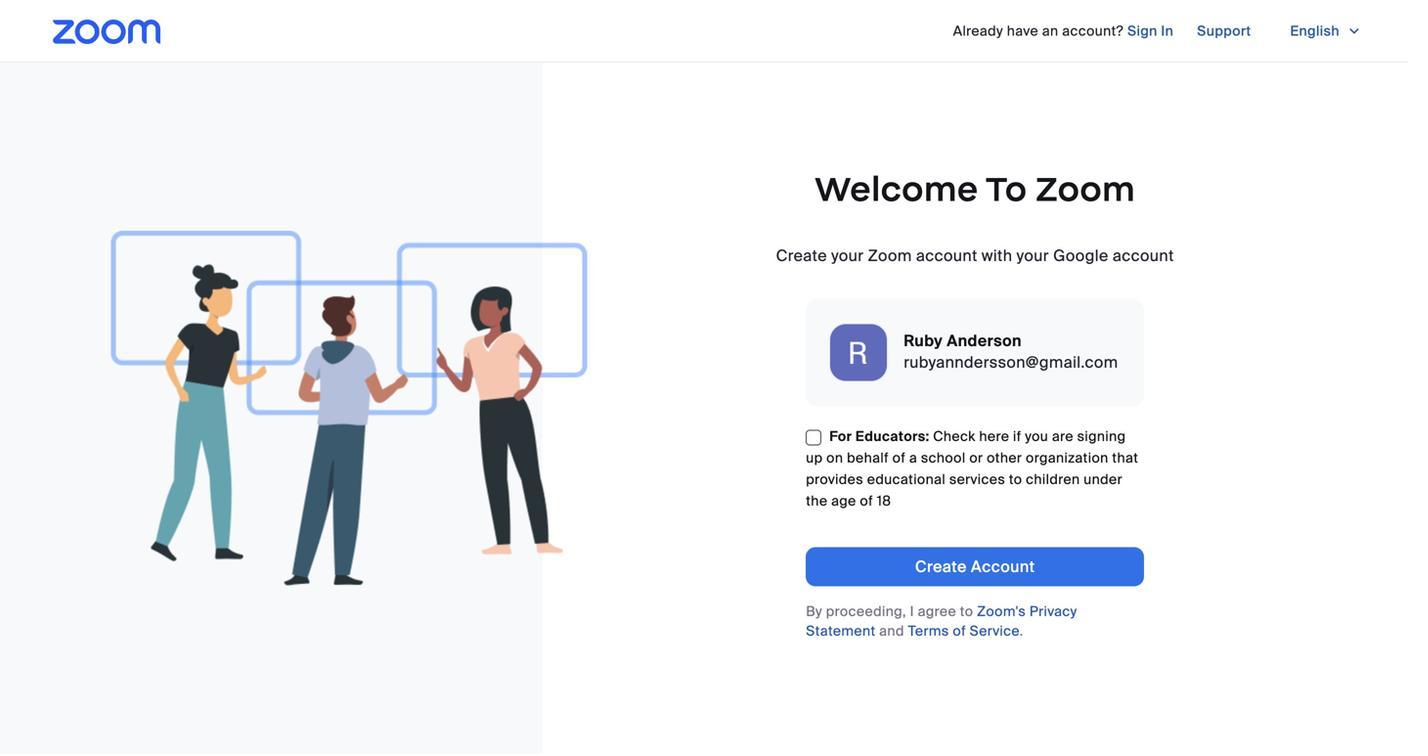 Task type: vqa. For each thing, say whether or not it's contained in the screenshot.
"meetings" "navigation"
no



Task type: describe. For each thing, give the bounding box(es) containing it.
zoom's
[[977, 602, 1026, 621]]

ruby
[[904, 331, 943, 351]]

already have an account? sign in
[[953, 22, 1174, 40]]

educators:
[[856, 427, 930, 445]]

ruby anderson rubyanndersson@gmail.com
[[904, 331, 1118, 373]]

for
[[830, 427, 852, 445]]

sign
[[1128, 22, 1158, 40]]

terms
[[908, 622, 949, 640]]

create account button
[[806, 547, 1144, 586]]

organization
[[1026, 449, 1109, 467]]

statement
[[806, 622, 876, 640]]

children
[[1026, 470, 1080, 489]]

other
[[987, 449, 1022, 467]]

the
[[806, 492, 828, 510]]

services
[[949, 470, 1006, 489]]

are
[[1052, 427, 1074, 445]]

and
[[879, 622, 904, 640]]

0 horizontal spatial of
[[860, 492, 873, 510]]

an
[[1042, 22, 1059, 40]]

support link
[[1197, 16, 1251, 47]]

provides
[[806, 470, 864, 489]]

down image
[[1348, 22, 1361, 41]]

age
[[831, 492, 856, 510]]

0 vertical spatial to
[[986, 168, 1027, 210]]

rubyanndersson@gmail.com
[[904, 352, 1118, 373]]

or
[[970, 449, 983, 467]]

create your zoom account with your google account
[[776, 245, 1174, 266]]

zoom for to
[[1036, 168, 1136, 210]]

by
[[806, 602, 822, 621]]

account?
[[1062, 22, 1124, 40]]

check here if you are signing up on behalf of a school or other organization that provides educational services to children under the age of 18
[[806, 427, 1139, 510]]

in
[[1161, 22, 1174, 40]]

sign in button
[[1128, 16, 1174, 47]]

if
[[1013, 427, 1022, 445]]

zoom's privacy statement link
[[806, 602, 1077, 640]]

zoom's privacy statement
[[806, 602, 1077, 640]]

zoom for your
[[868, 245, 912, 266]]

up
[[806, 449, 823, 467]]

privacy
[[1030, 602, 1077, 621]]

welcome
[[815, 168, 979, 210]]

school
[[921, 449, 966, 467]]

.
[[1020, 622, 1024, 640]]



Task type: locate. For each thing, give the bounding box(es) containing it.
anderson
[[947, 331, 1022, 351]]

1 vertical spatial of
[[860, 492, 873, 510]]

english button
[[1275, 16, 1377, 47]]

under
[[1084, 470, 1123, 489]]

already
[[953, 22, 1003, 40]]

1 vertical spatial zoom
[[868, 245, 912, 266]]

zoom up "google" in the top of the page
[[1036, 168, 1136, 210]]

for educators:
[[830, 427, 930, 445]]

zoom
[[1036, 168, 1136, 210], [868, 245, 912, 266]]

proceeding,
[[826, 602, 907, 621]]

1 account from the left
[[916, 245, 978, 266]]

educational
[[867, 470, 946, 489]]

here
[[979, 427, 1010, 445]]

create
[[776, 245, 827, 266], [915, 556, 967, 577]]

support
[[1197, 22, 1251, 40]]

0 vertical spatial create
[[776, 245, 827, 266]]

by proceeding, i agree to
[[806, 602, 977, 621]]

2 horizontal spatial of
[[953, 622, 966, 640]]

0 horizontal spatial your
[[831, 245, 864, 266]]

0 horizontal spatial create
[[776, 245, 827, 266]]

18
[[877, 492, 891, 510]]

2 vertical spatial of
[[953, 622, 966, 640]]

1 your from the left
[[831, 245, 864, 266]]

a
[[909, 449, 918, 467]]

zoom logo image
[[53, 20, 161, 44]]

2 your from the left
[[1017, 245, 1049, 266]]

2 account from the left
[[1113, 245, 1174, 266]]

1 vertical spatial to
[[1009, 470, 1022, 489]]

account
[[971, 556, 1035, 577]]

1 horizontal spatial create
[[915, 556, 967, 577]]

your down "welcome"
[[831, 245, 864, 266]]

to up "terms of service" link
[[960, 602, 974, 621]]

agree
[[918, 602, 957, 621]]

to up the with
[[986, 168, 1027, 210]]

that
[[1112, 449, 1139, 467]]

i
[[910, 602, 914, 621]]

and terms of service .
[[876, 622, 1024, 640]]

check
[[933, 427, 976, 445]]

your right the with
[[1017, 245, 1049, 266]]

1 vertical spatial create
[[915, 556, 967, 577]]

english
[[1291, 22, 1340, 40]]

of
[[893, 449, 906, 467], [860, 492, 873, 510], [953, 622, 966, 640]]

1 horizontal spatial your
[[1017, 245, 1049, 266]]

your
[[831, 245, 864, 266], [1017, 245, 1049, 266]]

zoom banner image image
[[111, 231, 587, 586]]

photo image
[[831, 324, 887, 381]]

terms of service link
[[908, 622, 1020, 640]]

2 vertical spatial to
[[960, 602, 974, 621]]

to
[[986, 168, 1027, 210], [1009, 470, 1022, 489], [960, 602, 974, 621]]

you
[[1025, 427, 1049, 445]]

to inside check here if you are signing up on behalf of a school or other organization that provides educational services to children under the age of 18
[[1009, 470, 1022, 489]]

behalf
[[847, 449, 889, 467]]

create inside create account button
[[915, 556, 967, 577]]

zoom down "welcome"
[[868, 245, 912, 266]]

signing
[[1077, 427, 1126, 445]]

0 horizontal spatial zoom
[[868, 245, 912, 266]]

1 horizontal spatial zoom
[[1036, 168, 1136, 210]]

of down agree
[[953, 622, 966, 640]]

account
[[916, 245, 978, 266], [1113, 245, 1174, 266]]

google
[[1053, 245, 1109, 266]]

to down the other
[[1009, 470, 1022, 489]]

1 horizontal spatial account
[[1113, 245, 1174, 266]]

create for create account
[[915, 556, 967, 577]]

create for create your zoom account with your google account
[[776, 245, 827, 266]]

create account
[[915, 556, 1035, 577]]

on
[[827, 449, 843, 467]]

1 horizontal spatial of
[[893, 449, 906, 467]]

account right "google" in the top of the page
[[1113, 245, 1174, 266]]

have
[[1007, 22, 1039, 40]]

of left 'a'
[[893, 449, 906, 467]]

with
[[982, 245, 1013, 266]]

0 vertical spatial of
[[893, 449, 906, 467]]

of left 18
[[860, 492, 873, 510]]

welcome to zoom
[[815, 168, 1136, 210]]

0 horizontal spatial account
[[916, 245, 978, 266]]

account left the with
[[916, 245, 978, 266]]

0 vertical spatial zoom
[[1036, 168, 1136, 210]]

service
[[970, 622, 1020, 640]]



